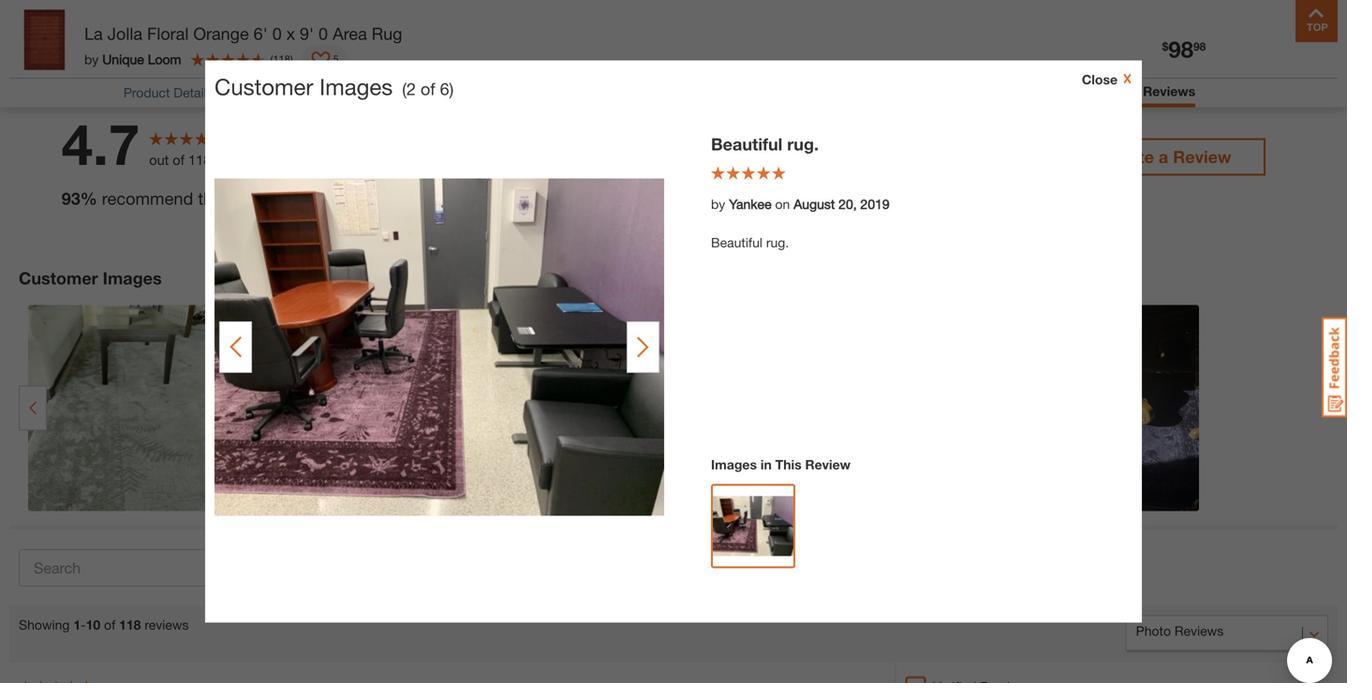 Task type: locate. For each thing, give the bounding box(es) containing it.
0 horizontal spatial reviews
[[145, 617, 189, 632]]

0
[[272, 23, 282, 44], [319, 23, 328, 44]]

write
[[1113, 146, 1155, 167]]

1 horizontal spatial 0
[[319, 23, 328, 44]]

customer inside main content
[[215, 73, 313, 100]]

unique
[[102, 51, 144, 67]]

1 vertical spatial beautiful rug.
[[711, 235, 789, 250]]

of left 6
[[421, 79, 435, 99]]

out up recommend
[[149, 152, 169, 168]]

98 inside $ 98 98
[[1194, 40, 1207, 53]]

5 left la on the top of the page
[[69, 27, 76, 42]]

1 beautiful from the top
[[711, 134, 783, 154]]

specifications button
[[433, 85, 515, 100], [433, 85, 515, 100]]

1 horizontal spatial review
[[1174, 146, 1232, 167]]

by unique loom
[[84, 51, 181, 67]]

93
[[62, 189, 80, 209]]

(
[[270, 53, 273, 65], [402, 79, 407, 99]]

on
[[776, 196, 790, 212]]

1 horizontal spatial (
[[402, 79, 407, 99]]

0 vertical spatial reviews
[[215, 152, 261, 168]]

review
[[1174, 146, 1232, 167], [806, 457, 851, 472]]

1 vertical spatial review
[[806, 457, 851, 472]]

0 vertical spatial star icon image
[[368, 80, 386, 99]]

1 horizontal spatial 5
[[351, 80, 359, 98]]

1
[[351, 215, 359, 233], [73, 617, 81, 632]]

98 up reviews in the top of the page
[[1169, 36, 1194, 62]]

reviews up product
[[215, 152, 261, 168]]

jolla
[[107, 23, 142, 44]]

of
[[54, 27, 65, 42], [421, 79, 435, 99], [173, 152, 185, 168], [104, 617, 115, 632]]

1 vertical spatial (
[[402, 79, 407, 99]]

beautiful rug. down yankee
[[711, 235, 789, 250]]

of up 93 % recommend this product
[[173, 152, 185, 168]]

by
[[84, 51, 99, 67], [711, 196, 726, 212]]

1 vertical spatial 5
[[351, 80, 359, 98]]

0 horizontal spatial by
[[84, 51, 99, 67]]

0 horizontal spatial images
[[103, 268, 162, 288]]

review right this
[[806, 457, 851, 472]]

( left 6
[[402, 79, 407, 99]]

reviews down search text field
[[145, 617, 189, 632]]

1 vertical spatial 1
[[73, 617, 81, 632]]

customer reviews button
[[1078, 83, 1196, 103], [1078, 83, 1196, 99]]

0 vertical spatial out
[[31, 27, 50, 42]]

a
[[1159, 146, 1169, 167]]

by yankee on august 20, 2019
[[711, 196, 890, 212]]

1 beautiful rug. from the top
[[711, 134, 819, 154]]

out
[[31, 27, 50, 42], [149, 152, 169, 168]]

product details button
[[124, 85, 213, 100], [124, 85, 213, 100]]

out left la on the top of the page
[[31, 27, 50, 42]]

beautiful rug.
[[711, 134, 819, 154], [711, 235, 789, 250]]

0 horizontal spatial 4.7
[[9, 27, 28, 42]]

rug.
[[788, 134, 819, 154], [767, 235, 789, 250]]

customer down 93
[[19, 268, 98, 288]]

1 horizontal spatial 118
[[188, 152, 211, 168]]

0 vertical spatial beautiful rug.
[[711, 134, 819, 154]]

2 vertical spatial 118
[[119, 617, 141, 632]]

write a review button
[[1079, 138, 1266, 176]]

customer
[[215, 73, 313, 100], [1078, 83, 1140, 99], [19, 268, 98, 288]]

118
[[273, 53, 290, 65], [188, 152, 211, 168], [119, 617, 141, 632]]

images for customer images ( 2 of 6 )
[[320, 73, 393, 100]]

1 horizontal spatial 4.7
[[62, 110, 140, 177]]

la
[[84, 23, 103, 44]]

customer images
[[19, 268, 162, 288]]

customer down ( 118 )
[[215, 73, 313, 100]]

0 vertical spatial images
[[320, 73, 393, 100]]

in
[[761, 457, 772, 472]]

1 horizontal spatial out
[[149, 152, 169, 168]]

1 vertical spatial )
[[450, 79, 454, 99]]

beautiful up yankee
[[711, 134, 783, 154]]

review inside customer images main content
[[806, 457, 851, 472]]

1 horizontal spatial by
[[711, 196, 726, 212]]

out of 118 reviews
[[149, 152, 261, 168]]

beautiful
[[711, 134, 783, 154], [711, 235, 763, 250]]

1 vertical spatial by
[[711, 196, 726, 212]]

1 vertical spatial images
[[103, 268, 162, 288]]

0 horizontal spatial 0
[[272, 23, 282, 44]]

4.7 left la on the top of the page
[[9, 27, 28, 42]]

( down la jolla floral orange 6' 0 x 9' 0 area rug
[[270, 53, 273, 65]]

5 down area
[[351, 80, 359, 98]]

118 right 10
[[119, 617, 141, 632]]

by left yankee
[[711, 196, 726, 212]]

0 vertical spatial by
[[84, 51, 99, 67]]

0 vertical spatial 118
[[273, 53, 290, 65]]

98
[[1169, 36, 1194, 62], [1194, 40, 1207, 53]]

0 vertical spatial beautiful
[[711, 134, 783, 154]]

1 horizontal spatial images
[[320, 73, 393, 100]]

recommend
[[102, 189, 193, 209]]

0 horizontal spatial review
[[806, 457, 851, 472]]

close image
[[1118, 71, 1133, 86]]

118 up this
[[188, 152, 211, 168]]

2 star icon image from the top
[[368, 181, 386, 200]]

4.7 for 4.7 out of 5
[[9, 27, 28, 42]]

0 vertical spatial )
[[290, 53, 293, 65]]

5
[[69, 27, 76, 42], [351, 80, 359, 98]]

( 118 )
[[270, 53, 293, 65]]

write a review
[[1113, 146, 1232, 167]]

3 star icon image from the top
[[368, 215, 386, 233]]

by inside customer images main content
[[711, 196, 726, 212]]

0 vertical spatial 4.7
[[9, 27, 28, 42]]

2
[[407, 79, 416, 99], [351, 182, 359, 199]]

1 horizontal spatial )
[[450, 79, 454, 99]]

2 horizontal spatial customer
[[1078, 83, 1140, 99]]

august
[[794, 196, 835, 212]]

images
[[320, 73, 393, 100], [103, 268, 162, 288], [711, 457, 757, 472]]

beautiful rug. up yankee
[[711, 134, 819, 154]]

0 horizontal spatial 5
[[69, 27, 76, 42]]

customer images ( 2 of 6 )
[[215, 73, 454, 100]]

0 vertical spatial 1
[[351, 215, 359, 233]]

1 horizontal spatial 1
[[351, 215, 359, 233]]

0 horizontal spatial 1
[[73, 617, 81, 632]]

rug. up by yankee on august 20, 2019
[[788, 134, 819, 154]]

1 horizontal spatial customer
[[215, 73, 313, 100]]

of inside customer images ( 2 of 6 )
[[421, 79, 435, 99]]

images down area
[[320, 73, 393, 100]]

specifications
[[433, 85, 515, 100]]

0 vertical spatial 5
[[69, 27, 76, 42]]

1 star icon image from the top
[[368, 80, 386, 99]]

customer for customer reviews
[[1078, 83, 1140, 99]]

0 vertical spatial 2
[[407, 79, 416, 99]]

93 % recommend this product
[[62, 189, 289, 209]]

0 left x
[[272, 23, 282, 44]]

-
[[81, 617, 86, 632]]

star icon image
[[368, 80, 386, 99], [368, 181, 386, 200], [368, 215, 386, 233]]

star icon image for 5
[[368, 80, 386, 99]]

2 vertical spatial star icon image
[[368, 215, 386, 233]]

images in this review
[[711, 457, 851, 472]]

yankee
[[729, 196, 772, 212]]

0 horizontal spatial (
[[270, 53, 273, 65]]

1 vertical spatial star icon image
[[368, 181, 386, 200]]

1 horizontal spatial 2
[[407, 79, 416, 99]]

images for customer images
[[103, 268, 162, 288]]

customer left reviews in the top of the page
[[1078, 83, 1140, 99]]

6
[[440, 79, 450, 99]]

0 vertical spatial rug.
[[788, 134, 819, 154]]

la jolla floral orange 6' 0 x 9' 0 area rug
[[84, 23, 403, 44]]

4.7 up %
[[62, 110, 140, 177]]

118 down x
[[273, 53, 290, 65]]

1 vertical spatial beautiful
[[711, 235, 763, 250]]

review right a
[[1174, 146, 1232, 167]]

10
[[86, 617, 100, 632]]

1 vertical spatial 2
[[351, 182, 359, 199]]

by down la on the top of the page
[[84, 51, 99, 67]]

0 horizontal spatial 118
[[119, 617, 141, 632]]

product details
[[124, 85, 213, 100]]

showing 1 - 10 of 118 reviews
[[19, 617, 189, 632]]

images left in
[[711, 457, 757, 472]]

4.7
[[9, 27, 28, 42], [62, 110, 140, 177]]

images down recommend
[[103, 268, 162, 288]]

2 horizontal spatial images
[[711, 457, 757, 472]]

0 vertical spatial review
[[1174, 146, 1232, 167]]

reviews
[[215, 152, 261, 168], [145, 617, 189, 632]]

(118)
[[161, 27, 189, 42]]

0 horizontal spatial customer
[[19, 268, 98, 288]]

1 vertical spatial 4.7
[[62, 110, 140, 177]]

0 horizontal spatial )
[[290, 53, 293, 65]]

9'
[[300, 23, 314, 44]]

0 right 9'
[[319, 23, 328, 44]]

$
[[1163, 40, 1169, 53]]

beautiful down yankee
[[711, 235, 763, 250]]

rug. down on
[[767, 235, 789, 250]]

rug
[[372, 23, 403, 44]]

product
[[124, 85, 170, 100]]

)
[[290, 53, 293, 65], [450, 79, 454, 99]]

98 right $
[[1194, 40, 1207, 53]]



Task type: vqa. For each thing, say whether or not it's contained in the screenshot.
Product
yes



Task type: describe. For each thing, give the bounding box(es) containing it.
2 beautiful rug. from the top
[[711, 235, 789, 250]]

reviews
[[1144, 83, 1196, 99]]

2 inside customer images ( 2 of 6 )
[[407, 79, 416, 99]]

by for by yankee on august 20, 2019
[[711, 196, 726, 212]]

floral
[[147, 23, 189, 44]]

customer reviews
[[1078, 83, 1196, 99]]

Search text field
[[19, 549, 295, 587]]

close
[[1083, 72, 1118, 87]]

20,
[[839, 196, 857, 212]]

) inside customer images ( 2 of 6 )
[[450, 79, 454, 99]]

x
[[287, 23, 295, 44]]

feedback link image
[[1323, 317, 1348, 418]]

this
[[776, 457, 802, 472]]

4.7 out of 5
[[9, 27, 76, 42]]

1 vertical spatial out
[[149, 152, 169, 168]]

product image image
[[14, 9, 75, 70]]

orange
[[193, 23, 249, 44]]

2 vertical spatial images
[[711, 457, 757, 472]]

0 vertical spatial (
[[270, 53, 273, 65]]

customer for customer images
[[19, 268, 98, 288]]

star icon image for 1
[[368, 215, 386, 233]]

%
[[80, 189, 97, 209]]

customer images main content
[[0, 0, 1348, 683]]

1 vertical spatial reviews
[[145, 617, 189, 632]]

0 horizontal spatial 2
[[351, 182, 359, 199]]

thumbnail image
[[713, 496, 794, 556]]

star icon image for 2
[[368, 181, 386, 200]]

6'
[[254, 23, 268, 44]]

customer for customer images ( 2 of 6 )
[[215, 73, 313, 100]]

of left la on the top of the page
[[54, 27, 65, 42]]

2 0 from the left
[[319, 23, 328, 44]]

of right 10
[[104, 617, 115, 632]]

by for by unique loom
[[84, 51, 99, 67]]

product
[[230, 189, 289, 209]]

1 vertical spatial rug.
[[767, 235, 789, 250]]

top button
[[1296, 0, 1339, 42]]

1 horizontal spatial reviews
[[215, 152, 261, 168]]

loom
[[148, 51, 181, 67]]

2 horizontal spatial 118
[[273, 53, 290, 65]]

area
[[333, 23, 367, 44]]

1 vertical spatial 118
[[188, 152, 211, 168]]

2019
[[861, 196, 890, 212]]

1 0 from the left
[[272, 23, 282, 44]]

4.7 for 4.7
[[62, 110, 140, 177]]

0 horizontal spatial out
[[31, 27, 50, 42]]

( inside customer images ( 2 of 6 )
[[402, 79, 407, 99]]

details
[[174, 85, 213, 100]]

showing
[[19, 617, 70, 632]]

$ 98 98
[[1163, 36, 1207, 62]]

this
[[198, 189, 225, 209]]

review inside 'write a review' 'button'
[[1174, 146, 1232, 167]]

close link
[[1083, 70, 1133, 90]]

2 beautiful from the top
[[711, 235, 763, 250]]



